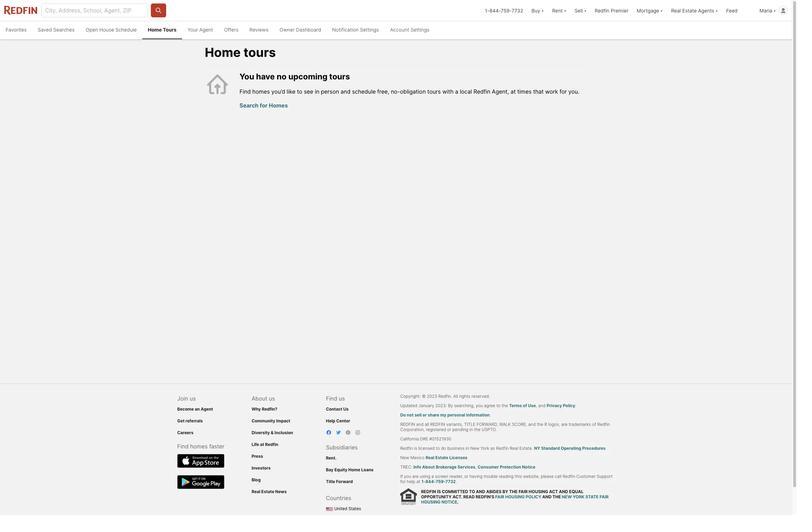 Task type: vqa. For each thing, say whether or not it's contained in the screenshot.
Owner
yes



Task type: describe. For each thing, give the bounding box(es) containing it.
saved searches
[[38, 27, 75, 33]]

new mexico real estate licenses
[[400, 455, 468, 460]]

blog
[[252, 477, 261, 483]]

new
[[562, 494, 572, 499]]

real down blog "button"
[[252, 489, 260, 494]]

rights
[[459, 394, 470, 399]]

at inside the if you are using a screen reader, or having trouble reading this website, please call redfin customer support for help at
[[416, 479, 420, 484]]

committed
[[442, 489, 468, 494]]

real estate licenses link
[[426, 455, 468, 460]]

0 vertical spatial you
[[476, 403, 483, 408]]

1-844-759-7732
[[485, 7, 523, 13]]

0 horizontal spatial 1-844-759-7732 link
[[422, 479, 456, 484]]

buy
[[532, 7, 540, 13]]

fair inside new york state fair housing notice
[[600, 494, 609, 499]]

. up committed
[[456, 479, 457, 484]]

favorites link
[[0, 21, 32, 39]]

bay equity home loans button
[[326, 467, 374, 473]]

news
[[275, 489, 287, 494]]

1 vertical spatial new
[[400, 455, 409, 460]]

real estate news
[[252, 489, 287, 494]]

1 vertical spatial estate
[[435, 455, 448, 460]]

trademarks
[[569, 422, 591, 427]]

reserved.
[[472, 394, 490, 399]]

r
[[544, 422, 547, 427]]

1 vertical spatial to
[[496, 403, 500, 408]]

2 horizontal spatial home
[[348, 467, 360, 473]]

redfin inside redfin and all redfin variants, title forward, walk score, and the r logos, are trademarks of redfin corporation, registered or pending in the uspto.
[[597, 422, 610, 427]]

. up trademarks
[[575, 403, 576, 408]]

1 vertical spatial tours
[[329, 72, 350, 82]]

subsidiaries
[[326, 444, 358, 451]]

operating
[[561, 446, 581, 451]]

0 vertical spatial about
[[252, 395, 267, 402]]

reviews
[[250, 27, 268, 33]]

759- for 1-844-759-7732
[[501, 7, 512, 13]]

real estate news button
[[252, 489, 287, 494]]

press
[[252, 454, 263, 459]]

844- for 1-844-759-7732 .
[[426, 479, 436, 484]]

0 horizontal spatial fair
[[495, 494, 504, 499]]

mortgage ▾ button
[[637, 0, 663, 21]]

0 horizontal spatial ,
[[475, 465, 477, 470]]

redfin.
[[438, 394, 452, 399]]

0 vertical spatial for
[[560, 88, 567, 95]]

us
[[343, 407, 349, 412]]

home for home tours
[[205, 45, 241, 60]]

searching,
[[454, 403, 475, 408]]

0 horizontal spatial and
[[476, 489, 485, 494]]

2 horizontal spatial and
[[559, 489, 568, 494]]

download the redfin app from the google play store image
[[177, 475, 224, 489]]

settings for account settings
[[411, 27, 429, 33]]

community
[[252, 418, 275, 424]]

and right use
[[538, 403, 546, 408]]

©
[[422, 394, 426, 399]]

information
[[466, 413, 490, 418]]

home tours
[[205, 45, 276, 60]]

estate for agents
[[682, 7, 697, 13]]

fair inside the redfin is committed to and abides by the fair housing act and equal opportunity act. read redfin's
[[519, 489, 528, 494]]

2 horizontal spatial at
[[511, 88, 516, 95]]

agree
[[484, 403, 495, 408]]

1 horizontal spatial the
[[553, 494, 561, 499]]

fair housing policy link
[[495, 494, 541, 499]]

info about brokerage services link
[[413, 465, 475, 470]]

account settings link
[[385, 21, 435, 39]]

walk
[[499, 422, 511, 427]]

rent. button
[[326, 456, 337, 461]]

home tours
[[148, 27, 177, 33]]

state
[[586, 494, 599, 499]]

notice
[[522, 465, 535, 470]]

the inside the redfin is committed to and abides by the fair housing act and equal opportunity act. read redfin's
[[509, 489, 518, 494]]

7732 for 1-844-759-7732 .
[[445, 479, 456, 484]]

1-844-759-7732 .
[[422, 479, 457, 484]]

#01521930
[[429, 436, 451, 442]]

to
[[469, 489, 475, 494]]

new york state fair housing notice link
[[421, 494, 609, 505]]

1 horizontal spatial and
[[542, 494, 552, 499]]

diversity & inclusion
[[252, 430, 293, 435]]

investors button
[[252, 466, 271, 471]]

investors
[[252, 466, 271, 471]]

favorites
[[6, 27, 27, 33]]

california dre #01521930
[[400, 436, 451, 442]]

mexico
[[410, 455, 425, 460]]

local
[[460, 88, 472, 95]]

rent
[[552, 7, 563, 13]]

policy
[[563, 403, 575, 408]]

home tours link
[[142, 21, 182, 39]]

for inside the if you are using a screen reader, or having trouble reading this website, please call redfin customer support for help at
[[400, 479, 406, 484]]

buy ▾
[[532, 7, 544, 13]]

united
[[334, 506, 347, 511]]

as
[[490, 446, 495, 451]]

premier
[[611, 7, 629, 13]]

registered
[[426, 427, 446, 432]]

estate for news
[[261, 489, 274, 494]]

us for join us
[[190, 395, 196, 402]]

why redfin?
[[252, 407, 277, 412]]

and left "all"
[[416, 422, 424, 427]]

your
[[188, 27, 198, 33]]

0 horizontal spatial for
[[260, 102, 268, 109]]

dashboard
[[296, 27, 321, 33]]

opportunity
[[421, 494, 452, 499]]

owner dashboard link
[[274, 21, 327, 39]]

contact
[[326, 407, 342, 412]]

of inside redfin and all redfin variants, title forward, walk score, and the r logos, are trademarks of redfin corporation, registered or pending in the uspto.
[[592, 422, 596, 427]]

inclusion
[[275, 430, 293, 435]]

privacy policy link
[[547, 403, 575, 408]]

careers button
[[177, 430, 193, 435]]

0 horizontal spatial of
[[523, 403, 527, 408]]

not
[[407, 413, 414, 418]]

2 horizontal spatial tours
[[427, 88, 441, 95]]

844- for 1-844-759-7732
[[489, 7, 501, 13]]

please
[[541, 474, 554, 479]]

united states
[[334, 506, 361, 511]]

privacy
[[547, 403, 562, 408]]

0 vertical spatial agent
[[199, 27, 213, 33]]

having
[[470, 474, 483, 479]]

home for home tours
[[148, 27, 162, 33]]

maria ▾
[[760, 7, 776, 13]]

buy ▾ button
[[527, 0, 548, 21]]

updated january 2023: by searching, you agree to the terms of use , and privacy policy .
[[400, 403, 576, 408]]

1 horizontal spatial housing
[[505, 494, 525, 499]]

see
[[304, 88, 313, 95]]

join
[[177, 395, 188, 402]]

housing inside the redfin is committed to and abides by the fair housing act and equal opportunity act. read redfin's
[[529, 489, 548, 494]]

your agent
[[188, 27, 213, 33]]

homes for you'd
[[252, 88, 270, 95]]

sell ▾ button
[[575, 0, 587, 21]]

redfin facebook image
[[326, 430, 332, 435]]

redfin's
[[476, 494, 494, 499]]

call
[[555, 474, 562, 479]]

0 horizontal spatial the
[[474, 427, 481, 432]]

redfin instagram image
[[355, 430, 361, 435]]

search for homes
[[240, 102, 288, 109]]

reviews link
[[244, 21, 274, 39]]

contact us
[[326, 407, 349, 412]]

offers
[[224, 27, 238, 33]]

corporation,
[[400, 427, 425, 432]]

help
[[407, 479, 415, 484]]

us flag image
[[326, 507, 333, 511]]

us for find us
[[339, 395, 345, 402]]

licenses
[[449, 455, 468, 460]]

consumer protection notice link
[[478, 465, 535, 470]]



Task type: locate. For each thing, give the bounding box(es) containing it.
2 horizontal spatial for
[[560, 88, 567, 95]]

redfin right as
[[496, 446, 509, 451]]

0 vertical spatial 1-844-759-7732 link
[[485, 7, 523, 13]]

settings right notification
[[360, 27, 379, 33]]

standard
[[541, 446, 560, 451]]

a inside the if you are using a screen reader, or having trouble reading this website, please call redfin customer support for help at
[[432, 474, 434, 479]]

about up using
[[422, 465, 435, 470]]

mortgage ▾ button
[[633, 0, 667, 21]]

1 horizontal spatial or
[[447, 427, 451, 432]]

759- up is
[[436, 479, 445, 484]]

in
[[315, 88, 319, 95], [470, 427, 473, 432], [466, 446, 469, 451]]

why
[[252, 407, 261, 412]]

▾ right the buy
[[542, 7, 544, 13]]

3 us from the left
[[339, 395, 345, 402]]

account
[[390, 27, 409, 33]]

0 horizontal spatial new
[[400, 455, 409, 460]]

1 vertical spatial for
[[260, 102, 268, 109]]

the left the new
[[553, 494, 561, 499]]

1 vertical spatial are
[[412, 474, 419, 479]]

759- left the buy
[[501, 7, 512, 13]]

▾ for maria ▾
[[774, 7, 776, 13]]

0 vertical spatial are
[[561, 422, 568, 427]]

redfin inside the if you are using a screen reader, or having trouble reading this website, please call redfin customer support for help at
[[563, 474, 575, 479]]

and right act on the bottom of the page
[[559, 489, 568, 494]]

redfin left is
[[421, 489, 436, 494]]

0 vertical spatial home
[[148, 27, 162, 33]]

7732 left the buy
[[512, 7, 523, 13]]

ny standard operating procedures link
[[534, 446, 606, 451]]

1- for 1-844-759-7732 .
[[422, 479, 426, 484]]

us
[[190, 395, 196, 402], [269, 395, 275, 402], [339, 395, 345, 402]]

reader,
[[449, 474, 463, 479]]

homes up search for homes link
[[252, 88, 270, 95]]

tours left with
[[427, 88, 441, 95]]

careers
[[177, 430, 193, 435]]

download the redfin app on the apple app store image
[[177, 454, 224, 468]]

7732 up committed
[[445, 479, 456, 484]]

customer
[[576, 474, 596, 479]]

find for find homes you'd like to see in person and schedule free, no-obligation tours with a local redfin agent, at times that work for you.
[[240, 88, 251, 95]]

0 horizontal spatial to
[[297, 88, 302, 95]]

1-844-759-7732 link up is
[[422, 479, 456, 484]]

searches
[[53, 27, 75, 33]]

the right 'by'
[[509, 489, 518, 494]]

1 vertical spatial 7732
[[445, 479, 456, 484]]

at right life
[[260, 442, 264, 447]]

the
[[502, 403, 508, 408], [537, 422, 543, 427], [474, 427, 481, 432]]

0 horizontal spatial 1-
[[422, 479, 426, 484]]

no-
[[391, 88, 400, 95]]

homes up download the redfin app on the apple app store image
[[190, 443, 208, 450]]

a right with
[[455, 88, 458, 95]]

redfin down not
[[400, 422, 415, 427]]

1 horizontal spatial ,
[[536, 403, 537, 408]]

1 horizontal spatial about
[[422, 465, 435, 470]]

agent
[[199, 27, 213, 33], [201, 407, 213, 412]]

have
[[256, 72, 275, 82]]

is
[[414, 446, 417, 451]]

redfin pinterest image
[[345, 430, 351, 435]]

about up why
[[252, 395, 267, 402]]

bay
[[326, 467, 333, 473]]

estate left agents
[[682, 7, 697, 13]]

7732 for 1-844-759-7732
[[512, 7, 523, 13]]

redfin and all redfin variants, title forward, walk score, and the r logos, are trademarks of redfin corporation, registered or pending in the uspto.
[[400, 422, 610, 432]]

in right 'see'
[[315, 88, 319, 95]]

get referrals
[[177, 418, 203, 424]]

redfin for and
[[400, 422, 415, 427]]

are
[[561, 422, 568, 427], [412, 474, 419, 479]]

▾ right mortgage at right
[[661, 7, 663, 13]]

do not sell or share my personal information .
[[400, 413, 491, 418]]

us up us
[[339, 395, 345, 402]]

redfin down 'share'
[[430, 422, 445, 427]]

2 vertical spatial to
[[436, 446, 440, 451]]

the
[[509, 489, 518, 494], [553, 494, 561, 499]]

0 vertical spatial to
[[297, 88, 302, 95]]

1 vertical spatial find
[[326, 395, 337, 402]]

0 vertical spatial at
[[511, 88, 516, 95]]

2 horizontal spatial estate
[[682, 7, 697, 13]]

all
[[453, 394, 458, 399]]

844-
[[489, 7, 501, 13], [426, 479, 436, 484]]

▾ for rent ▾
[[564, 7, 566, 13]]

2 vertical spatial find
[[177, 443, 189, 450]]

you right if
[[404, 474, 411, 479]]

settings right "account" on the top of page
[[411, 27, 429, 33]]

updated
[[400, 403, 417, 408]]

new left 'york' on the right bottom of page
[[470, 446, 479, 451]]

open
[[86, 27, 98, 33]]

6 ▾ from the left
[[774, 7, 776, 13]]

1 vertical spatial you
[[404, 474, 411, 479]]

you
[[476, 403, 483, 408], [404, 474, 411, 479]]

feed button
[[722, 0, 755, 21]]

redfin left 'premier'
[[595, 7, 609, 13]]

0 horizontal spatial at
[[260, 442, 264, 447]]

at left times
[[511, 88, 516, 95]]

redfin left is on the right bottom of the page
[[400, 446, 413, 451]]

feed
[[726, 7, 738, 13]]

1-844-759-7732 link left the buy
[[485, 7, 523, 13]]

abides
[[486, 489, 502, 494]]

1 horizontal spatial of
[[592, 422, 596, 427]]

for left you.
[[560, 88, 567, 95]]

home left loans
[[348, 467, 360, 473]]

title forward
[[326, 479, 353, 484]]

2 horizontal spatial or
[[464, 474, 468, 479]]

1 horizontal spatial the
[[502, 403, 508, 408]]

support
[[597, 474, 613, 479]]

4 ▾ from the left
[[661, 7, 663, 13]]

1 vertical spatial 1-844-759-7732 link
[[422, 479, 456, 484]]

act.
[[453, 494, 462, 499]]

2 horizontal spatial us
[[339, 395, 345, 402]]

1 horizontal spatial settings
[[411, 27, 429, 33]]

sell ▾
[[575, 7, 587, 13]]

0 vertical spatial ,
[[536, 403, 537, 408]]

▾ for buy ▾
[[542, 7, 544, 13]]

1 horizontal spatial for
[[400, 479, 406, 484]]

of right trademarks
[[592, 422, 596, 427]]

1 vertical spatial agent
[[201, 407, 213, 412]]

you up 'information'
[[476, 403, 483, 408]]

homes for faster
[[190, 443, 208, 450]]

of left use
[[523, 403, 527, 408]]

or inside redfin and all redfin variants, title forward, walk score, and the r logos, are trademarks of redfin corporation, registered or pending in the uspto.
[[447, 427, 451, 432]]

real left estate.
[[510, 446, 518, 451]]

0 vertical spatial new
[[470, 446, 479, 451]]

0 vertical spatial 759-
[[501, 7, 512, 13]]

redfin twitter image
[[336, 430, 341, 435]]

real estate agents ▾ link
[[671, 0, 718, 21]]

redfin inside the redfin is committed to and abides by the fair housing act and equal opportunity act. read redfin's
[[421, 489, 436, 494]]

notification
[[332, 27, 359, 33]]

homes
[[252, 88, 270, 95], [190, 443, 208, 450]]

redfin right local
[[474, 88, 490, 95]]

us right join
[[190, 395, 196, 402]]

community impact
[[252, 418, 290, 424]]

2 vertical spatial or
[[464, 474, 468, 479]]

like
[[287, 88, 296, 95]]

in for person
[[315, 88, 319, 95]]

the left uspto.
[[474, 427, 481, 432]]

redfin for is
[[421, 489, 436, 494]]

you'd
[[271, 88, 285, 95]]

, up having
[[475, 465, 477, 470]]

tours up the person
[[329, 72, 350, 82]]

for left help
[[400, 479, 406, 484]]

to
[[297, 88, 302, 95], [496, 403, 500, 408], [436, 446, 440, 451]]

us for about us
[[269, 395, 275, 402]]

1 vertical spatial at
[[260, 442, 264, 447]]

▾ right sell at the right of the page
[[584, 7, 587, 13]]

▾ right rent
[[564, 7, 566, 13]]

new
[[470, 446, 479, 451], [400, 455, 409, 460]]

0 vertical spatial homes
[[252, 88, 270, 95]]

0 horizontal spatial estate
[[261, 489, 274, 494]]

1 vertical spatial home
[[205, 45, 241, 60]]

estate left news
[[261, 489, 274, 494]]

real right mortgage ▾ button
[[671, 7, 681, 13]]

you inside the if you are using a screen reader, or having trouble reading this website, please call redfin customer support for help at
[[404, 474, 411, 479]]

2 horizontal spatial to
[[496, 403, 500, 408]]

0 vertical spatial 7732
[[512, 7, 523, 13]]

and right policy
[[542, 494, 552, 499]]

to right agree
[[496, 403, 500, 408]]

title
[[464, 422, 475, 427]]

find down careers
[[177, 443, 189, 450]]

in right business on the right bottom
[[466, 446, 469, 451]]

agent right an
[[201, 407, 213, 412]]

buy ▾ button
[[532, 0, 544, 21]]

2 settings from the left
[[411, 27, 429, 33]]

submit search image
[[155, 7, 162, 14]]

if you are using a screen reader, or having trouble reading this website, please call redfin customer support for help at
[[400, 474, 613, 484]]

1 horizontal spatial 7732
[[512, 7, 523, 13]]

open house schedule
[[86, 27, 137, 33]]

york
[[573, 494, 585, 499]]

find for find homes faster
[[177, 443, 189, 450]]

▾ for mortgage ▾
[[661, 7, 663, 13]]

to right like
[[297, 88, 302, 95]]

2 us from the left
[[269, 395, 275, 402]]

estate.
[[519, 446, 533, 451]]

5 ▾ from the left
[[716, 7, 718, 13]]

1 horizontal spatial fair
[[519, 489, 528, 494]]

0 horizontal spatial housing
[[421, 499, 441, 505]]

a right using
[[432, 474, 434, 479]]

0 vertical spatial or
[[423, 413, 427, 418]]

redfin right call
[[563, 474, 575, 479]]

1 vertical spatial or
[[447, 427, 451, 432]]

0 horizontal spatial 844-
[[426, 479, 436, 484]]

in right pending
[[470, 427, 473, 432]]

the left terms
[[502, 403, 508, 408]]

3 ▾ from the left
[[584, 7, 587, 13]]

1 ▾ from the left
[[542, 7, 544, 13]]

schedule
[[115, 27, 137, 33]]

notice
[[442, 499, 457, 505]]

find up contact
[[326, 395, 337, 402]]

redfin right trademarks
[[597, 422, 610, 427]]

to left the do at bottom right
[[436, 446, 440, 451]]

0 vertical spatial tours
[[244, 45, 276, 60]]

free,
[[377, 88, 389, 95]]

redfin is licensed to do business in new york as redfin real estate. ny standard operating procedures
[[400, 446, 606, 451]]

redfin inside button
[[595, 7, 609, 13]]

2 horizontal spatial the
[[537, 422, 543, 427]]

rent ▾ button
[[548, 0, 571, 21]]

logos,
[[548, 422, 560, 427]]

2 vertical spatial home
[[348, 467, 360, 473]]

redfin
[[400, 422, 415, 427], [430, 422, 445, 427], [421, 489, 436, 494]]

estate inside dropdown button
[[682, 7, 697, 13]]

housing inside new york state fair housing notice
[[421, 499, 441, 505]]

▾ right agents
[[716, 7, 718, 13]]

score,
[[512, 422, 527, 427]]

or inside the if you are using a screen reader, or having trouble reading this website, please call redfin customer support for help at
[[464, 474, 468, 479]]

forward
[[336, 479, 353, 484]]

diversity
[[252, 430, 270, 435]]

1 vertical spatial 844-
[[426, 479, 436, 484]]

homes
[[269, 102, 288, 109]]

0 horizontal spatial or
[[423, 413, 427, 418]]

0 horizontal spatial find
[[177, 443, 189, 450]]

1 horizontal spatial tours
[[329, 72, 350, 82]]

help
[[326, 418, 335, 424]]

all
[[425, 422, 429, 427]]

estate down the do at bottom right
[[435, 455, 448, 460]]

equal housing opportunity image
[[400, 489, 417, 505]]

rent.
[[326, 456, 337, 461]]

or left pending
[[447, 427, 451, 432]]

1 vertical spatial a
[[432, 474, 434, 479]]

1 horizontal spatial find
[[240, 88, 251, 95]]

of
[[523, 403, 527, 408], [592, 422, 596, 427]]

2 ▾ from the left
[[564, 7, 566, 13]]

0 horizontal spatial you
[[404, 474, 411, 479]]

in inside redfin and all redfin variants, title forward, walk score, and the r logos, are trademarks of redfin corporation, registered or pending in the uspto.
[[470, 427, 473, 432]]

real down licensed
[[426, 455, 434, 460]]

1 horizontal spatial us
[[269, 395, 275, 402]]

1 horizontal spatial home
[[205, 45, 241, 60]]

us up 'redfin?' at the bottom left
[[269, 395, 275, 402]]

. down agree
[[490, 413, 491, 418]]

are right logos, on the right of the page
[[561, 422, 568, 427]]

and right the person
[[341, 88, 351, 95]]

are down info
[[412, 474, 419, 479]]

1 vertical spatial homes
[[190, 443, 208, 450]]

0 horizontal spatial tours
[[244, 45, 276, 60]]

if
[[400, 474, 403, 479]]

are inside redfin and all redfin variants, title forward, walk score, and the r logos, are trademarks of redfin corporation, registered or pending in the uspto.
[[561, 422, 568, 427]]

settings for notification settings
[[360, 27, 379, 33]]

you
[[240, 72, 254, 82]]

new up trec:
[[400, 455, 409, 460]]

home down offers link
[[205, 45, 241, 60]]

life
[[252, 442, 259, 447]]

759- for 1-844-759-7732 .
[[436, 479, 445, 484]]

at right help
[[416, 479, 420, 484]]

tours
[[163, 27, 177, 33]]

2 horizontal spatial housing
[[529, 489, 548, 494]]

1- for 1-844-759-7732
[[485, 7, 490, 13]]

1 settings from the left
[[360, 27, 379, 33]]

1 horizontal spatial a
[[455, 88, 458, 95]]

1 horizontal spatial in
[[466, 446, 469, 451]]

or down the "services"
[[464, 474, 468, 479]]

real inside real estate agents ▾ link
[[671, 7, 681, 13]]

in for new
[[466, 446, 469, 451]]

and right score,
[[528, 422, 536, 427]]

2 horizontal spatial find
[[326, 395, 337, 402]]

for right search
[[260, 102, 268, 109]]

agent right your
[[199, 27, 213, 33]]

City, Address, School, Agent, ZIP search field
[[41, 3, 148, 17]]

0 vertical spatial in
[[315, 88, 319, 95]]

home left tours
[[148, 27, 162, 33]]

this
[[515, 474, 522, 479]]

about us
[[252, 395, 275, 402]]

why redfin? button
[[252, 407, 277, 412]]

equity
[[334, 467, 347, 473]]

act
[[549, 489, 558, 494]]

0 horizontal spatial in
[[315, 88, 319, 95]]

home
[[148, 27, 162, 33], [205, 45, 241, 60], [348, 467, 360, 473]]

0 horizontal spatial 7732
[[445, 479, 456, 484]]

find up search
[[240, 88, 251, 95]]

1 horizontal spatial homes
[[252, 88, 270, 95]]

1 vertical spatial of
[[592, 422, 596, 427]]

redfin down &
[[265, 442, 278, 447]]

redfin premier button
[[591, 0, 633, 21]]

and
[[476, 489, 485, 494], [559, 489, 568, 494], [542, 494, 552, 499]]

1 horizontal spatial 759-
[[501, 7, 512, 13]]

2 vertical spatial for
[[400, 479, 406, 484]]

tours down reviews link
[[244, 45, 276, 60]]

1 horizontal spatial 1-844-759-7732 link
[[485, 7, 523, 13]]

1 horizontal spatial to
[[436, 446, 440, 451]]

▾ right 'maria'
[[774, 7, 776, 13]]

2 vertical spatial estate
[[261, 489, 274, 494]]

0 vertical spatial find
[[240, 88, 251, 95]]

0 horizontal spatial 759-
[[436, 479, 445, 484]]

0 horizontal spatial homes
[[190, 443, 208, 450]]

0 horizontal spatial settings
[[360, 27, 379, 33]]

1 horizontal spatial are
[[561, 422, 568, 427]]

protection
[[500, 465, 521, 470]]

or right sell
[[423, 413, 427, 418]]

find for find us
[[326, 395, 337, 402]]

. down committed
[[457, 499, 459, 505]]

1 horizontal spatial estate
[[435, 455, 448, 460]]

0 vertical spatial a
[[455, 88, 458, 95]]

are inside the if you are using a screen reader, or having trouble reading this website, please call redfin customer support for help at
[[412, 474, 419, 479]]

personal
[[447, 413, 465, 418]]

, left "privacy"
[[536, 403, 537, 408]]

and right the to
[[476, 489, 485, 494]]

.
[[575, 403, 576, 408], [490, 413, 491, 418], [456, 479, 457, 484], [457, 499, 459, 505]]

the left the 'r'
[[537, 422, 543, 427]]

services
[[458, 465, 475, 470]]

▾ for sell ▾
[[584, 7, 587, 13]]

1 us from the left
[[190, 395, 196, 402]]



